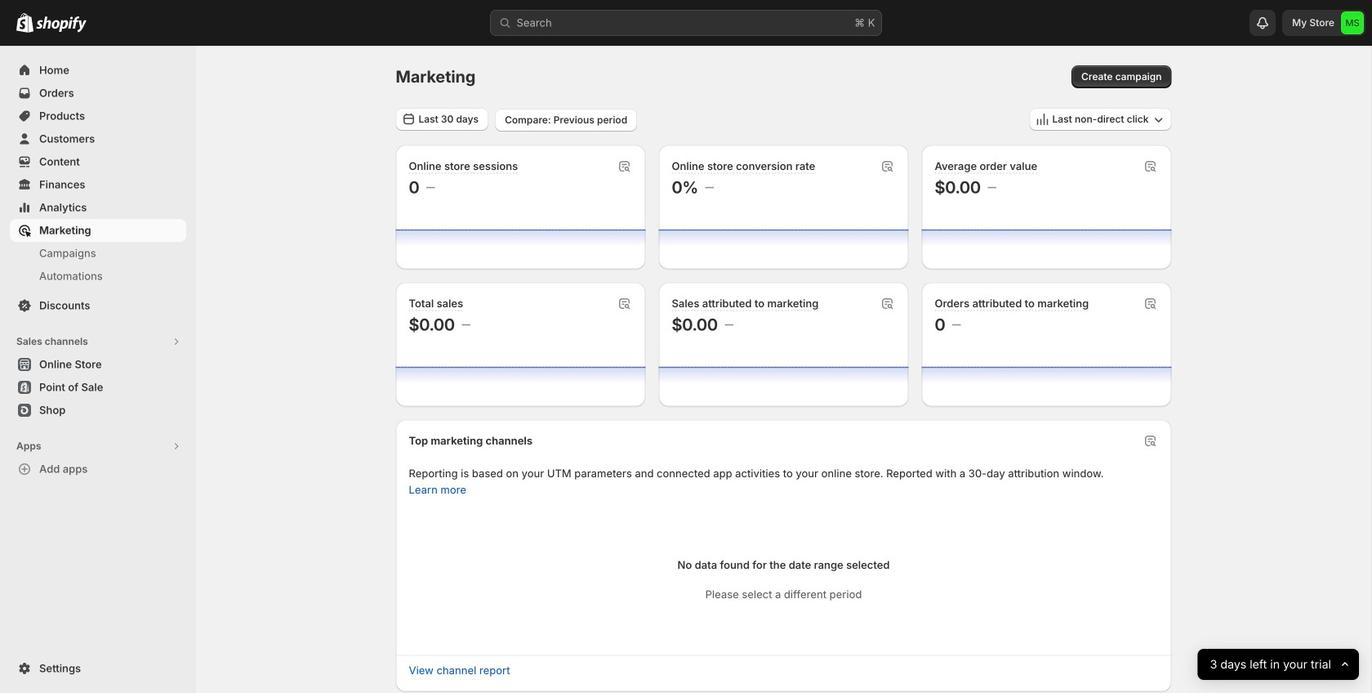 Task type: locate. For each thing, give the bounding box(es) containing it.
0 horizontal spatial shopify image
[[16, 13, 34, 32]]

shopify image
[[16, 13, 34, 32], [36, 16, 87, 32]]



Task type: describe. For each thing, give the bounding box(es) containing it.
1 horizontal spatial shopify image
[[36, 16, 87, 32]]

my store image
[[1342, 11, 1365, 34]]



Task type: vqa. For each thing, say whether or not it's contained in the screenshot.
My Store icon
yes



